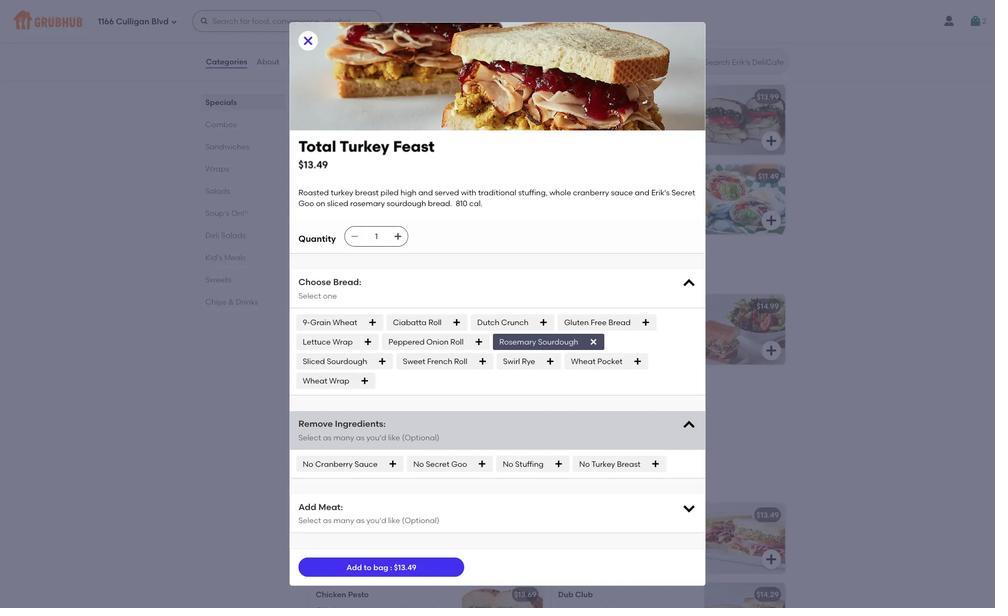 Task type: locate. For each thing, give the bounding box(es) containing it.
chicken left pesto
[[316, 590, 346, 600]]

0 vertical spatial high
[[418, 107, 434, 117]]

lettuce
[[303, 337, 331, 346]]

sandwich down 'half sandwich combo'
[[575, 317, 610, 326]]

tomato, inside chicken breast, bacon, pepper jack, avocado, hot cherry peppers, red bell peppers, onions, tomato, lettuce and jalapeno ranch on a peppered onion roll. served warm.
[[635, 129, 664, 138]]

of for cup
[[339, 328, 346, 337]]

no left breast at the right of the page
[[579, 460, 590, 469]]

1 sprouts from the left
[[340, 537, 367, 546]]

4 no from the left
[[579, 460, 590, 469]]

roll.
[[581, 151, 594, 160]]

1 horizontal spatial house
[[616, 328, 638, 337]]

salad. inside whole sandwich with character with a cup of soup or house salad or deli salad.
[[316, 339, 338, 348]]

no down soda
[[414, 460, 424, 469]]

$13.99
[[757, 92, 779, 101]]

no up classic,
[[303, 460, 313, 469]]

& right chips
[[228, 297, 234, 306]]

feast down only.
[[362, 92, 382, 101]]

9-grain wheat
[[303, 318, 357, 327]]

character down combo on the right of page
[[629, 317, 666, 326]]

1 deli from the left
[[432, 328, 445, 337]]

clover up fresh
[[617, 537, 639, 546]]

salads right deli
[[221, 231, 246, 240]]

select for add
[[298, 516, 321, 525]]

whole sandwich with character with a cup of soup or house salad or deli salad.
[[316, 317, 449, 348]]

1 half from the top
[[558, 302, 574, 311]]

bread. inside the turkey, avocado, onions, tomato, clover sprouts and erik's secret goo® on hearty 9-grain bread. 550 cal.
[[381, 548, 405, 557]]

roll for onion
[[450, 337, 464, 346]]

goo inside ham, turkey and monterey jack with onions, tomato, clover sprouts and secret goo on fresh baked sourdough. 690 cal.
[[584, 548, 600, 557]]

1 horizontal spatial add
[[346, 563, 362, 572]]

0 horizontal spatial combos
[[205, 120, 237, 129]]

feast inside total turkey feast $13.49
[[393, 137, 435, 156]]

pilgrim's progress image
[[462, 503, 543, 574]]

cal. inside arcadian lettuce, beets, gorgonzola, honey maple walnuts, shredded carrots, blueberry pomegranate vinaigrette.  560 cal.
[[375, 220, 388, 229]]

2 many from the top
[[333, 516, 354, 525]]

avocado, inside chicken breast, bacon, pepper jack, avocado, hot cherry peppers, red bell peppers, onions, tomato, lettuce and jalapeno ranch on a peppered onion roll. served warm.
[[558, 118, 593, 127]]

sourdough.
[[558, 559, 600, 568]]

dub club
[[558, 590, 593, 600]]

fresh
[[613, 548, 631, 557]]

Input item quantity number field
[[365, 227, 388, 246]]

half inside half sandwich with character with a bowl of soup or house salad or deli salad.
[[558, 317, 573, 326]]

select
[[298, 291, 321, 300], [298, 433, 321, 442], [298, 516, 321, 525]]

rye
[[522, 357, 535, 366]]

sandwiches inside sandwiches classic, warm & veggie.
[[307, 466, 376, 480]]

1 horizontal spatial sprouts
[[641, 537, 668, 546]]

1 horizontal spatial character
[[629, 317, 666, 326]]

sweet down peppered
[[403, 357, 425, 366]]

onion
[[426, 337, 449, 346]]

soup down meal
[[348, 328, 365, 337]]

1 vertical spatial turkey
[[331, 188, 353, 197]]

1 vertical spatial sourdough
[[327, 357, 367, 366]]

sweet beet salad
[[316, 172, 381, 181]]

2 vertical spatial onions,
[[558, 537, 584, 546]]

$18.49
[[514, 302, 537, 311]]

0 vertical spatial club
[[636, 92, 654, 101]]

690
[[601, 559, 615, 568]]

of right cup
[[339, 328, 346, 337]]

total up "sweet beet salad"
[[298, 137, 336, 156]]

2 horizontal spatial onions,
[[607, 129, 633, 138]]

1 horizontal spatial sandwich
[[575, 317, 610, 326]]

turkey inside total turkey feast $13.49
[[340, 137, 390, 156]]

3 no from the left
[[503, 460, 513, 469]]

1 (optional) from the top
[[402, 433, 440, 442]]

tomato,
[[635, 129, 664, 138], [407, 526, 436, 535], [586, 537, 615, 546]]

salad inside half sandwich with character with a bowl of soup or house salad or deli salad.
[[640, 328, 660, 337]]

club right 'dub'
[[575, 590, 593, 600]]

0 horizontal spatial feast
[[362, 92, 382, 101]]

chips & drinks tab
[[205, 296, 281, 307]]

categories
[[206, 57, 247, 66]]

quantity
[[298, 233, 336, 244]]

$13.49
[[514, 92, 537, 101], [298, 159, 328, 171], [757, 511, 779, 520], [394, 563, 416, 572]]

combos up it
[[307, 257, 355, 271]]

whole down bag lunch
[[323, 397, 345, 406]]

2 soup from the left
[[587, 328, 605, 337]]

select inside "choose bread: select one"
[[298, 291, 321, 300]]

square down 'one'
[[316, 302, 342, 311]]

r.e.o. speedwagon image
[[704, 503, 786, 574]]

sauce up salad
[[377, 129, 399, 138]]

0 vertical spatial 9-
[[303, 318, 310, 327]]

1 vertical spatial roasted
[[298, 188, 329, 197]]

cal. inside ham, turkey and monterey jack with onions, tomato, clover sprouts and secret goo on fresh baked sourdough. 690 cal.
[[617, 559, 630, 568]]

wrap for lettuce wrap
[[333, 337, 353, 346]]

roll right onion
[[450, 337, 464, 346]]

1 horizontal spatial specials
[[307, 48, 356, 61]]

2 vertical spatial select
[[298, 516, 321, 525]]

sprouts down jack
[[641, 537, 668, 546]]

0 vertical spatial peppers,
[[634, 118, 666, 127]]

deli
[[432, 328, 445, 337], [671, 328, 684, 337]]

and inside the turkey, avocado, onions, tomato, clover sprouts and erik's secret goo® on hearty 9-grain bread. 550 cal.
[[369, 537, 383, 546]]

specials up limited
[[307, 48, 356, 61]]

& right warm
[[354, 482, 359, 489]]

sprouts inside ham, turkey and monterey jack with onions, tomato, clover sprouts and secret goo on fresh baked sourdough. 690 cal.
[[641, 537, 668, 546]]

1 vertical spatial avocado,
[[343, 526, 377, 535]]

1 clover from the left
[[316, 537, 338, 546]]

turkey up maple
[[331, 188, 353, 197]]

1 vertical spatial wrap
[[329, 376, 350, 385]]

secret
[[316, 140, 340, 149], [672, 188, 695, 197], [426, 460, 450, 469], [405, 537, 429, 546], [558, 548, 582, 557]]

svg image
[[302, 34, 315, 47], [523, 214, 536, 227], [765, 214, 778, 227], [351, 232, 359, 241], [394, 232, 403, 241], [682, 276, 697, 291], [642, 318, 650, 327], [364, 338, 372, 346], [589, 338, 598, 346], [523, 344, 536, 357], [765, 344, 778, 357], [378, 357, 387, 366], [546, 357, 555, 366], [389, 460, 397, 469], [765, 553, 778, 566]]

salad. down bowl
[[558, 339, 580, 348]]

select inside "remove ingredients: select as many as you'd like (optional)"
[[298, 433, 321, 442]]

tomato, up 690
[[586, 537, 615, 546]]

secret up 550
[[405, 537, 429, 546]]

810 up beets,
[[383, 151, 395, 160]]

0 horizontal spatial sweet
[[316, 172, 339, 181]]

on
[[359, 140, 368, 149], [632, 140, 642, 149], [316, 199, 325, 208], [316, 548, 325, 557], [601, 548, 611, 557]]

cranberry down total turkey feast
[[339, 129, 375, 138]]

many inside "remove ingredients: select as many as you'd like (optional)"
[[333, 433, 354, 442]]

2 character from the left
[[629, 317, 666, 326]]

gluten free bread
[[564, 318, 631, 327]]

breast down total turkey feast
[[372, 107, 396, 117]]

1 horizontal spatial rosemary
[[393, 140, 428, 149]]

chicken inside chicken breast, bacon, pepper jack, avocado, hot cherry peppers, red bell peppers, onions, tomato, lettuce and jalapeno ranch on a peppered onion roll. served warm.
[[558, 107, 588, 117]]

combos for combos
[[205, 120, 237, 129]]

2 like from the top
[[388, 516, 400, 525]]

0 vertical spatial half
[[558, 302, 574, 311]]

1 horizontal spatial salad
[[640, 328, 660, 337]]

2 vertical spatial roll
[[454, 357, 467, 366]]

of down gluten
[[578, 328, 585, 337]]

tomato, up the peppered
[[635, 129, 664, 138]]

soup for cup
[[348, 328, 365, 337]]

0 vertical spatial bag
[[316, 408, 331, 417]]

or
[[367, 328, 375, 337], [423, 328, 430, 337], [606, 328, 614, 337], [662, 328, 669, 337], [436, 408, 444, 417]]

combos make it a square meal!
[[307, 257, 378, 280]]

salad. for bowl
[[558, 339, 580, 348]]

1 vertical spatial sandwiches
[[307, 466, 376, 480]]

sourdough down bowl
[[538, 337, 578, 346]]

select down choose
[[298, 291, 321, 300]]

1 vertical spatial many
[[333, 516, 354, 525]]

0 vertical spatial roll
[[428, 318, 442, 327]]

warm
[[333, 482, 352, 489]]

1 vertical spatial whole
[[550, 188, 571, 197]]

turkey inside ham, turkey and monterey jack with onions, tomato, clover sprouts and secret goo on fresh baked sourdough. 690 cal.
[[580, 526, 603, 535]]

sweet french roll
[[403, 357, 467, 366]]

0 vertical spatial wrap
[[333, 337, 353, 346]]

avocado, up bell
[[558, 118, 593, 127]]

with inside a whole sandwich with character, a bag of chips and a canned soda or bottled water.
[[385, 397, 400, 406]]

combos tab
[[205, 119, 281, 130]]

1 salad. from the left
[[316, 339, 338, 348]]

total down limited
[[316, 92, 334, 101]]

2 clover from the left
[[617, 537, 639, 546]]

and inside a whole sandwich with character, a bag of chips and a canned soda or bottled water.
[[363, 408, 378, 417]]

sweet up arcadian
[[316, 172, 339, 181]]

select for choose
[[298, 291, 321, 300]]

0 horizontal spatial erik's
[[418, 129, 436, 138]]

2 no from the left
[[414, 460, 424, 469]]

add
[[298, 502, 316, 512], [346, 563, 362, 572]]

many up 'turkey,'
[[333, 516, 354, 525]]

bag lunch image
[[462, 374, 543, 444]]

you'd inside add meat: select as many as you'd like (optional)
[[366, 516, 386, 525]]

0 vertical spatial wheat
[[333, 318, 357, 327]]

a inside whole sandwich with character with a cup of soup or house salad or deli salad.
[[316, 328, 321, 337]]

1 horizontal spatial 9-
[[353, 548, 360, 557]]

add meat: select as many as you'd like (optional)
[[298, 502, 440, 525]]

peppered
[[389, 337, 425, 346]]

& inside tab
[[228, 297, 234, 306]]

2 house from the left
[[616, 328, 638, 337]]

1 horizontal spatial salad.
[[558, 339, 580, 348]]

add for add to bag
[[346, 563, 362, 572]]

1 vertical spatial 810
[[456, 199, 468, 208]]

sandwiches for sandwiches classic, warm & veggie.
[[307, 466, 376, 480]]

sandwiches tab
[[205, 141, 281, 152]]

house
[[377, 328, 399, 337], [616, 328, 638, 337]]

turkey right ham,
[[580, 526, 603, 535]]

wheat down sliced
[[303, 376, 327, 385]]

character inside half sandwich with character with a bowl of soup or house salad or deli salad.
[[629, 317, 666, 326]]

to
[[364, 563, 372, 572]]

onions, inside ham, turkey and monterey jack with onions, tomato, clover sprouts and secret goo on fresh baked sourdough. 690 cal.
[[558, 537, 584, 546]]

total inside total turkey feast $13.49
[[298, 137, 336, 156]]

1 horizontal spatial combos
[[307, 257, 355, 271]]

deli inside half sandwich with character with a bowl of soup or house salad or deli salad.
[[671, 328, 684, 337]]

salad up peppered
[[400, 328, 421, 337]]

a inside combos make it a square meal!
[[331, 272, 336, 280]]

specials inside tab
[[205, 97, 237, 107]]

0 vertical spatial onions,
[[607, 129, 633, 138]]

sauce
[[377, 129, 399, 138], [611, 188, 633, 197]]

0 horizontal spatial wheat
[[303, 376, 327, 385]]

0 vertical spatial square
[[337, 272, 360, 280]]

1 vertical spatial erik's
[[651, 188, 670, 197]]

sourdough up "sweet beet salad"
[[316, 151, 355, 160]]

club up pepper in the top right of the page
[[636, 92, 654, 101]]

(optional) inside "remove ingredients: select as many as you'd like (optional)"
[[402, 433, 440, 442]]

clover down 'turkey,'
[[316, 537, 338, 546]]

0 horizontal spatial sandwich
[[347, 397, 383, 406]]

0 vertical spatial sourdough
[[538, 337, 578, 346]]

choose bread: select one
[[298, 277, 361, 300]]

kid's
[[205, 253, 222, 262]]

0 horizontal spatial 810
[[383, 151, 395, 160]]

you'd down ingredients:
[[366, 433, 386, 442]]

a inside specials for a limited time only.
[[319, 63, 323, 71]]

$11.49 button
[[552, 164, 786, 235]]

2 sandwich from the left
[[575, 317, 610, 326]]

1 horizontal spatial wheat
[[333, 318, 357, 327]]

drinks
[[236, 297, 258, 306]]

select for remove
[[298, 433, 321, 442]]

turkey
[[348, 107, 371, 117], [331, 188, 353, 197], [580, 526, 603, 535]]

2 vertical spatial turkey
[[580, 526, 603, 535]]

(optional) down soda
[[402, 433, 440, 442]]

chicken for pesto
[[316, 590, 346, 600]]

1 soup from the left
[[348, 328, 365, 337]]

house down bread on the right bottom of the page
[[616, 328, 638, 337]]

like inside "remove ingredients: select as many as you'd like (optional)"
[[388, 433, 400, 442]]

salad inside whole sandwich with character with a cup of soup or house salad or deli salad.
[[400, 328, 421, 337]]

1 vertical spatial feast
[[393, 137, 435, 156]]

chicken
[[604, 92, 634, 101], [558, 107, 588, 117], [316, 590, 346, 600]]

1 vertical spatial turkey
[[340, 137, 390, 156]]

chicken pesto image
[[462, 583, 543, 608]]

character
[[395, 317, 432, 326], [629, 317, 666, 326]]

bread. up salad
[[357, 151, 381, 160]]

0 vertical spatial specials
[[307, 48, 356, 61]]

sourdough
[[538, 337, 578, 346], [327, 357, 367, 366]]

of
[[339, 328, 346, 337], [578, 328, 585, 337], [333, 408, 340, 417]]

peppers, up jalapeno
[[573, 129, 606, 138]]

sandwiches up warm
[[307, 466, 376, 480]]

avocado, down progress
[[343, 526, 377, 535]]

secret down soda
[[426, 460, 450, 469]]

9- left 'whole'
[[303, 318, 310, 327]]

many inside add meat: select as many as you'd like (optional)
[[333, 516, 354, 525]]

0 vertical spatial sweet
[[316, 172, 339, 181]]

salad. down cup
[[316, 339, 338, 348]]

select down remove at the left bottom of page
[[298, 433, 321, 442]]

whole down total turkey feast
[[316, 129, 338, 138]]

sweets tab
[[205, 274, 281, 285]]

sandwich
[[341, 317, 376, 326], [575, 317, 610, 326]]

specials inside specials for a limited time only.
[[307, 48, 356, 61]]

pilgrim's
[[316, 511, 348, 520]]

sauce down the warm.
[[611, 188, 633, 197]]

sweet for sweet french roll
[[403, 357, 425, 366]]

you'd for meat:
[[366, 516, 386, 525]]

2
[[982, 16, 987, 26]]

clover inside the turkey, avocado, onions, tomato, clover sprouts and erik's secret goo® on hearty 9-grain bread. 550 cal.
[[316, 537, 338, 546]]

of inside a whole sandwich with character, a bag of chips and a canned soda or bottled water.
[[333, 408, 340, 417]]

salad for square meal
[[400, 328, 421, 337]]

bag down 'a'
[[316, 408, 331, 417]]

total for total turkey feast
[[316, 92, 334, 101]]

turkey down time
[[336, 92, 360, 101]]

deli salads tab
[[205, 229, 281, 241]]

0 horizontal spatial &
[[228, 297, 234, 306]]

(optional) up the goo®
[[402, 516, 440, 525]]

meat:
[[319, 502, 343, 512]]

sandwiches inside tab
[[205, 142, 250, 151]]

bread. down erik's
[[381, 548, 405, 557]]

like for remove ingredients:
[[388, 433, 400, 442]]

(optional) for meat:
[[402, 516, 440, 525]]

combos inside tab
[[205, 120, 237, 129]]

baja kickin' chicken club image
[[704, 85, 786, 155]]

add left meat:
[[298, 502, 316, 512]]

combos inside combos make it a square meal!
[[307, 257, 355, 271]]

2 half from the top
[[558, 317, 573, 326]]

feast for total turkey feast
[[362, 92, 382, 101]]

pesto
[[348, 590, 369, 600]]

character up peppered
[[395, 317, 432, 326]]

feast
[[362, 92, 382, 101], [393, 137, 435, 156]]

2 salad. from the left
[[558, 339, 580, 348]]

0 horizontal spatial chicken
[[316, 590, 346, 600]]

monterey
[[621, 526, 655, 535]]

house inside whole sandwich with character with a cup of soup or house salad or deli salad.
[[377, 328, 399, 337]]

deli inside whole sandwich with character with a cup of soup or house salad or deli salad.
[[432, 328, 445, 337]]

onions, up erik's
[[379, 526, 405, 535]]

avocado, inside the turkey, avocado, onions, tomato, clover sprouts and erik's secret goo® on hearty 9-grain bread. 550 cal.
[[343, 526, 377, 535]]

1 vertical spatial square
[[316, 302, 342, 311]]

0 horizontal spatial soup
[[348, 328, 365, 337]]

1 horizontal spatial sourdough
[[387, 199, 426, 208]]

wrap down sliced sourdough
[[329, 376, 350, 385]]

1 character from the left
[[395, 317, 432, 326]]

high
[[418, 107, 434, 117], [401, 188, 417, 197]]

on up salad
[[359, 140, 368, 149]]

house for meal
[[377, 328, 399, 337]]

0 horizontal spatial high
[[401, 188, 417, 197]]

sweet
[[316, 172, 339, 181], [403, 357, 425, 366]]

on inside ham, turkey and monterey jack with onions, tomato, clover sprouts and secret goo on fresh baked sourdough. 690 cal.
[[601, 548, 611, 557]]

0 horizontal spatial sandwich
[[341, 317, 376, 326]]

2 sprouts from the left
[[641, 537, 668, 546]]

2 select from the top
[[298, 433, 321, 442]]

turkey down total turkey feast
[[348, 107, 371, 117]]

1 horizontal spatial deli
[[671, 328, 684, 337]]

0 vertical spatial turkey
[[336, 92, 360, 101]]

jalapeno
[[575, 140, 607, 149]]

2 (optional) from the top
[[402, 516, 440, 525]]

no for no secret goo
[[414, 460, 424, 469]]

character for square meal
[[395, 317, 432, 326]]

like inside add meat: select as many as you'd like (optional)
[[388, 516, 400, 525]]

add left to
[[346, 563, 362, 572]]

many down water.
[[333, 433, 354, 442]]

1 no from the left
[[303, 460, 313, 469]]

sandwich inside half sandwich with character with a bowl of soup or house salad or deli salad.
[[575, 317, 610, 326]]

svg image inside 2 button
[[969, 15, 982, 28]]

& inside sandwiches classic, warm & veggie.
[[354, 482, 359, 489]]

sandwich down meal
[[341, 317, 376, 326]]

sweet beet salad image
[[462, 164, 543, 235]]

wrap
[[333, 337, 353, 346], [329, 376, 350, 385]]

(optional) inside add meat: select as many as you'd like (optional)
[[402, 516, 440, 525]]

1 like from the top
[[388, 433, 400, 442]]

dutch
[[477, 318, 500, 327]]

$13.49 inside total turkey feast $13.49
[[298, 159, 328, 171]]

roll right french
[[454, 357, 467, 366]]

wheat wrap
[[303, 376, 350, 385]]

1 horizontal spatial sauce
[[611, 188, 633, 197]]

wheat left pocket
[[571, 357, 596, 366]]

clover
[[316, 537, 338, 546], [617, 537, 639, 546]]

wraps tab
[[205, 163, 281, 174]]

no left stuffing
[[503, 460, 513, 469]]

square inside combos make it a square meal!
[[337, 272, 360, 280]]

0 vertical spatial bread.
[[357, 151, 381, 160]]

0 vertical spatial 810
[[383, 151, 395, 160]]

you'd up the turkey, avocado, onions, tomato, clover sprouts and erik's secret goo® on hearty 9-grain bread. 550 cal.
[[366, 516, 386, 525]]

sourdough for sliced sourdough
[[327, 357, 367, 366]]

meal!
[[361, 272, 378, 280]]

$13.69
[[514, 590, 537, 600]]

add inside add meat: select as many as you'd like (optional)
[[298, 502, 316, 512]]

1 horizontal spatial onions,
[[558, 537, 584, 546]]

for
[[307, 63, 317, 71]]

1 select from the top
[[298, 291, 321, 300]]

of for bowl
[[578, 328, 585, 337]]

2 deli from the left
[[671, 328, 684, 337]]

select up 'turkey,'
[[298, 516, 321, 525]]

square meal image
[[462, 294, 543, 365]]

9- inside the turkey, avocado, onions, tomato, clover sprouts and erik's secret goo® on hearty 9-grain bread. 550 cal.
[[353, 548, 360, 557]]

0 vertical spatial traditional
[[359, 118, 397, 127]]

0 vertical spatial (optional)
[[402, 433, 440, 442]]

soup's on!® tab
[[205, 207, 281, 219]]

0 horizontal spatial salad
[[400, 328, 421, 337]]

roll
[[428, 318, 442, 327], [450, 337, 464, 346], [454, 357, 467, 366]]

you'd for ingredients:
[[366, 433, 386, 442]]

arcadian
[[316, 187, 350, 196]]

0 vertical spatial salads
[[205, 186, 230, 195]]

0 horizontal spatial character
[[395, 317, 432, 326]]

character inside whole sandwich with character with a cup of soup or house salad or deli salad.
[[395, 317, 432, 326]]

0 vertical spatial served
[[316, 118, 340, 127]]

sprouts up "hearty"
[[340, 537, 367, 546]]

1 horizontal spatial sweet
[[403, 357, 425, 366]]

sprouts
[[340, 537, 367, 546], [641, 537, 668, 546]]

served
[[316, 118, 340, 127], [435, 188, 459, 197]]

2 salad from the left
[[640, 328, 660, 337]]

salads up soup's
[[205, 186, 230, 195]]

jack
[[657, 526, 672, 535]]

0 vertical spatial many
[[333, 433, 354, 442]]

sandwiches classic, warm & veggie.
[[307, 466, 383, 489]]

1 vertical spatial sourdough
[[387, 199, 426, 208]]

0 vertical spatial sliced
[[370, 140, 391, 149]]

onions, down cherry
[[607, 129, 633, 138]]

sandwich up chips
[[347, 397, 383, 406]]

add to bag : $13.49
[[346, 563, 416, 572]]

select inside add meat: select as many as you'd like (optional)
[[298, 516, 321, 525]]

sandwich up gluten free bread
[[576, 302, 612, 311]]

erik's
[[418, 129, 436, 138], [651, 188, 670, 197]]

house inside half sandwich with character with a bowl of soup or house salad or deli salad.
[[616, 328, 638, 337]]

2 horizontal spatial tomato,
[[635, 129, 664, 138]]

rosemary up "gorgonzola," on the left
[[393, 140, 428, 149]]

of inside half sandwich with character with a bowl of soup or house salad or deli salad.
[[578, 328, 585, 337]]

bottled
[[316, 418, 343, 428]]

810 right shredded
[[456, 199, 468, 208]]

of inside whole sandwich with character with a cup of soup or house salad or deli salad.
[[339, 328, 346, 337]]

0 horizontal spatial clover
[[316, 537, 338, 546]]

bell
[[558, 129, 571, 138]]

1 vertical spatial traditional
[[478, 188, 517, 197]]

salad down combo on the right of page
[[640, 328, 660, 337]]

ranch
[[609, 140, 630, 149]]

kickin'
[[577, 92, 602, 101]]

sauce
[[355, 460, 378, 469]]

as right pilgrim's
[[356, 516, 365, 525]]

0 vertical spatial erik's
[[418, 129, 436, 138]]

soup down gluten free bread
[[587, 328, 605, 337]]

swirl
[[503, 357, 520, 366]]

2 vertical spatial bread.
[[381, 548, 405, 557]]

as down bottled
[[323, 433, 332, 442]]

1 many from the top
[[333, 433, 354, 442]]

ingredients:
[[335, 419, 386, 429]]

you'd inside "remove ingredients: select as many as you'd like (optional)"
[[366, 433, 386, 442]]

and inside chicken breast, bacon, pepper jack, avocado, hot cherry peppers, red bell peppers, onions, tomato, lettuce and jalapeno ranch on a peppered onion roll. served warm.
[[558, 140, 573, 149]]

&
[[228, 297, 234, 306], [354, 482, 359, 489]]

1 horizontal spatial erik's
[[651, 188, 670, 197]]

1 vertical spatial 9-
[[353, 548, 360, 557]]

1 salad from the left
[[400, 328, 421, 337]]

turkey,
[[316, 526, 341, 535]]

1 sandwich from the left
[[341, 317, 376, 326]]

on left "hearty"
[[316, 548, 325, 557]]

tomato, inside the turkey, avocado, onions, tomato, clover sprouts and erik's secret goo® on hearty 9-grain bread. 550 cal.
[[407, 526, 436, 535]]

0 horizontal spatial sourdough
[[327, 357, 367, 366]]

svg image
[[969, 15, 982, 28], [200, 17, 209, 25], [171, 19, 177, 25], [523, 134, 536, 147], [765, 134, 778, 147], [368, 318, 377, 327], [452, 318, 461, 327], [539, 318, 548, 327], [475, 338, 483, 346], [478, 357, 487, 366], [634, 357, 642, 366], [360, 377, 369, 385], [682, 418, 697, 433], [478, 460, 487, 469], [555, 460, 563, 469], [651, 460, 660, 469], [682, 501, 697, 516]]

0 vertical spatial sourdough
[[316, 151, 355, 160]]

many for meat:
[[333, 516, 354, 525]]

breast down salad
[[355, 188, 379, 197]]

club
[[636, 92, 654, 101], [575, 590, 593, 600]]

1 horizontal spatial sandwich
[[576, 302, 612, 311]]

soup inside whole sandwich with character with a cup of soup or house salad or deli salad.
[[348, 328, 365, 337]]

bread. down "gorgonzola," on the left
[[428, 199, 452, 208]]

turkey up salad
[[340, 137, 390, 156]]

water.
[[344, 418, 367, 428]]

sandwich inside whole sandwich with character with a cup of soup or house salad or deli salad.
[[341, 317, 376, 326]]

1 house from the left
[[377, 328, 399, 337]]

0 horizontal spatial bag
[[316, 408, 331, 417]]

half
[[558, 302, 574, 311], [558, 317, 573, 326]]

half sandwich combo image
[[704, 294, 786, 365]]

wheat
[[333, 318, 357, 327], [571, 357, 596, 366], [303, 376, 327, 385]]

salads inside "salads" 'tab'
[[205, 186, 230, 195]]

peppers, down pepper in the top right of the page
[[634, 118, 666, 127]]

feast up "gorgonzola," on the left
[[393, 137, 435, 156]]

soup inside half sandwich with character with a bowl of soup or house salad or deli salad.
[[587, 328, 605, 337]]

2 you'd from the top
[[366, 516, 386, 525]]

turkey
[[336, 92, 360, 101], [340, 137, 390, 156], [592, 460, 615, 469]]

roasted up 'honey'
[[298, 188, 329, 197]]

specials for a limited time only.
[[307, 48, 378, 71]]

1 vertical spatial add
[[346, 563, 362, 572]]

half up bowl
[[558, 317, 573, 326]]

secret up "sweet beet salad"
[[316, 140, 340, 149]]

no for no cranberry sauce
[[303, 460, 313, 469]]

half for half sandwich with character with a bowl of soup or house salad or deli salad.
[[558, 317, 573, 326]]

sliced up salad
[[370, 140, 391, 149]]

like for add meat:
[[388, 516, 400, 525]]

0 vertical spatial feast
[[362, 92, 382, 101]]

3 select from the top
[[298, 516, 321, 525]]

salad. inside half sandwich with character with a bowl of soup or house salad or deli salad.
[[558, 339, 580, 348]]

1 horizontal spatial stuffing,
[[518, 188, 548, 197]]

1 vertical spatial tomato,
[[407, 526, 436, 535]]

salad
[[400, 328, 421, 337], [640, 328, 660, 337]]

1 you'd from the top
[[366, 433, 386, 442]]

1 vertical spatial served
[[435, 188, 459, 197]]



Task type: vqa. For each thing, say whether or not it's contained in the screenshot.
bag within A whole Sandwich with Character, a bag of chips and a canned soda or bottled water.
yes



Task type: describe. For each thing, give the bounding box(es) containing it.
0 horizontal spatial sliced
[[327, 199, 348, 208]]

walnuts,
[[365, 198, 396, 207]]

on inside chicken breast, bacon, pepper jack, avocado, hot cherry peppers, red bell peppers, onions, tomato, lettuce and jalapeno ranch on a peppered onion roll. served warm.
[[632, 140, 642, 149]]

rosemary
[[499, 337, 536, 346]]

beets,
[[381, 187, 404, 196]]

1 horizontal spatial club
[[636, 92, 654, 101]]

wraps
[[205, 164, 229, 173]]

meal
[[344, 302, 363, 311]]

1 vertical spatial piled
[[381, 188, 399, 197]]

0 vertical spatial rosemary
[[393, 140, 428, 149]]

bread
[[609, 318, 631, 327]]

sliced
[[303, 357, 325, 366]]

main navigation navigation
[[0, 0, 995, 42]]

on up carrots,
[[316, 199, 325, 208]]

total for total turkey feast $13.49
[[298, 137, 336, 156]]

specials for specials
[[205, 97, 237, 107]]

0 horizontal spatial club
[[575, 590, 593, 600]]

secret inside the turkey, avocado, onions, tomato, clover sprouts and erik's secret goo® on hearty 9-grain bread. 550 cal.
[[405, 537, 429, 546]]

specials for specials for a limited time only.
[[307, 48, 356, 61]]

chips & drinks
[[205, 297, 258, 306]]

a inside chicken breast, bacon, pepper jack, avocado, hot cherry peppers, red bell peppers, onions, tomato, lettuce and jalapeno ranch on a peppered onion roll. served warm.
[[643, 140, 648, 149]]

kid's meals tab
[[205, 252, 281, 263]]

chips
[[205, 297, 227, 306]]

onions, inside chicken breast, bacon, pepper jack, avocado, hot cherry peppers, red bell peppers, onions, tomato, lettuce and jalapeno ranch on a peppered onion roll. served warm.
[[607, 129, 633, 138]]

1 vertical spatial high
[[401, 188, 417, 197]]

0 vertical spatial roasted
[[316, 107, 346, 117]]

cranberry
[[315, 460, 353, 469]]

chicken for breast,
[[558, 107, 588, 117]]

wheat pocket
[[571, 357, 623, 366]]

soup for bowl
[[587, 328, 605, 337]]

warm.
[[623, 151, 645, 160]]

0 horizontal spatial cranberry
[[339, 129, 375, 138]]

1 horizontal spatial 810
[[456, 199, 468, 208]]

1 vertical spatial sauce
[[611, 188, 633, 197]]

it
[[326, 272, 330, 280]]

swirl rye
[[503, 357, 535, 366]]

whole inside a whole sandwich with character, a bag of chips and a canned soda or bottled water.
[[323, 397, 345, 406]]

feast for total turkey feast $13.49
[[393, 137, 435, 156]]

a inside half sandwich with character with a bowl of soup or house salad or deli salad.
[[685, 317, 690, 326]]

house for sandwich
[[616, 328, 638, 337]]

pilgrim's progress
[[316, 511, 382, 520]]

make
[[307, 272, 324, 280]]

2 horizontal spatial chicken
[[604, 92, 634, 101]]

free
[[591, 318, 607, 327]]

progress
[[349, 511, 382, 520]]

1 horizontal spatial peppers,
[[634, 118, 666, 127]]

total turkey feast image
[[462, 85, 543, 155]]

wrap for wheat wrap
[[329, 376, 350, 385]]

no secret goo
[[414, 460, 467, 469]]

sandwich for meal
[[341, 317, 376, 326]]

hot
[[595, 118, 607, 127]]

as up 'turkey,'
[[323, 516, 332, 525]]

bacon,
[[618, 107, 643, 117]]

a whole sandwich with character, a bag of chips and a canned soda or bottled water.
[[316, 397, 448, 428]]

or inside a whole sandwich with character, a bag of chips and a canned soda or bottled water.
[[436, 408, 444, 417]]

salads tab
[[205, 185, 281, 196]]

roll for french
[[454, 357, 467, 366]]

bag inside a whole sandwich with character, a bag of chips and a canned soda or bottled water.
[[316, 408, 331, 417]]

sandwich for sandwich
[[575, 317, 610, 326]]

honey
[[316, 198, 338, 207]]

0 horizontal spatial sourdough
[[316, 151, 355, 160]]

as down ingredients:
[[356, 433, 365, 442]]

remove ingredients: select as many as you'd like (optional)
[[298, 419, 440, 442]]

no cranberry sauce
[[303, 460, 378, 469]]

time
[[348, 63, 362, 71]]

1 vertical spatial roasted turkey breast piled high and served with traditional stuffing, whole cranberry sauce and erik's secret goo on sliced rosemary sourdough bread.  810 cal.
[[298, 188, 697, 208]]

search icon image
[[687, 55, 700, 68]]

deli salads
[[205, 231, 246, 240]]

specials tab
[[205, 96, 281, 108]]

turkey for total turkey feast $13.49
[[340, 137, 390, 156]]

cherry
[[609, 118, 632, 127]]

0 vertical spatial piled
[[398, 107, 416, 117]]

no for no stuffing
[[503, 460, 513, 469]]

carrots,
[[316, 209, 344, 218]]

rosemary sourdough
[[499, 337, 578, 346]]

culligan
[[116, 17, 149, 27]]

secret down the peppered
[[672, 188, 695, 197]]

kid's meals
[[205, 253, 246, 262]]

breast
[[617, 460, 641, 469]]

lunch
[[333, 381, 355, 390]]

cal. inside the turkey, avocado, onions, tomato, clover sprouts and erik's secret goo® on hearty 9-grain bread. 550 cal.
[[423, 548, 436, 557]]

clover inside ham, turkey and monterey jack with onions, tomato, clover sprouts and secret goo on fresh baked sourdough. 690 cal.
[[617, 537, 639, 546]]

1 vertical spatial peppers,
[[573, 129, 606, 138]]

blueberry
[[346, 209, 381, 218]]

a
[[316, 397, 321, 406]]

one
[[323, 291, 337, 300]]

combo
[[614, 302, 642, 311]]

ciabatta
[[393, 318, 427, 327]]

secret inside ham, turkey and monterey jack with onions, tomato, clover sprouts and secret goo on fresh baked sourdough. 690 cal.
[[558, 548, 582, 557]]

sliced sourdough
[[303, 357, 367, 366]]

with inside ham, turkey and monterey jack with onions, tomato, clover sprouts and secret goo on fresh baked sourdough. 690 cal.
[[674, 526, 690, 535]]

turkey, avocado, onions, tomato, clover sprouts and erik's secret goo® on hearty 9-grain bread. 550 cal.
[[316, 526, 450, 557]]

$11.49
[[758, 172, 779, 181]]

deli
[[205, 231, 219, 240]]

dub club image
[[704, 583, 786, 608]]

0 vertical spatial stuffing,
[[399, 118, 429, 127]]

sprouts inside the turkey, avocado, onions, tomato, clover sprouts and erik's secret goo® on hearty 9-grain bread. 550 cal.
[[340, 537, 367, 546]]

half sandwich with character with a bowl of soup or house salad or deli salad.
[[558, 317, 690, 348]]

Search Erik's DeliCafe search field
[[703, 57, 786, 67]]

turkey for total turkey feast
[[336, 92, 360, 101]]

1 vertical spatial breast
[[355, 188, 379, 197]]

remove
[[298, 419, 333, 429]]

crunch
[[501, 318, 529, 327]]

(optional) for ingredients:
[[402, 433, 440, 442]]

:
[[390, 563, 392, 572]]

breast,
[[590, 107, 616, 117]]

1 horizontal spatial traditional
[[478, 188, 517, 197]]

red
[[668, 118, 680, 127]]

half sandwich combo
[[558, 302, 642, 311]]

2 button
[[969, 11, 987, 31]]

onions, inside the turkey, avocado, onions, tomato, clover sprouts and erik's secret goo® on hearty 9-grain bread. 550 cal.
[[379, 526, 405, 535]]

character,
[[402, 397, 441, 406]]

wheat for wheat wrap
[[303, 376, 327, 385]]

0 vertical spatial whole
[[316, 129, 338, 138]]

character for half sandwich combo
[[629, 317, 666, 326]]

tomato, inside ham, turkey and monterey jack with onions, tomato, clover sprouts and secret goo on fresh baked sourdough. 690 cal.
[[586, 537, 615, 546]]

dutch crunch
[[477, 318, 529, 327]]

0 horizontal spatial 9-
[[303, 318, 310, 327]]

onion
[[558, 151, 579, 160]]

ham, turkey and monterey jack with onions, tomato, clover sprouts and secret goo on fresh baked sourdough. 690 cal.
[[558, 526, 690, 568]]

0 vertical spatial sauce
[[377, 129, 399, 138]]

many for ingredients:
[[333, 433, 354, 442]]

salads inside deli salads tab
[[221, 231, 246, 240]]

add for add meat:
[[298, 502, 316, 512]]

cup
[[323, 328, 337, 337]]

half for half sandwich combo
[[558, 302, 574, 311]]

square meal
[[316, 302, 363, 311]]

grain
[[360, 548, 379, 557]]

1 vertical spatial bread.
[[428, 199, 452, 208]]

categories button
[[205, 42, 248, 81]]

reviews button
[[288, 42, 319, 81]]

1 vertical spatial bag
[[373, 563, 388, 572]]

1 horizontal spatial served
[[435, 188, 459, 197]]

baja kickin' chicken club
[[558, 92, 654, 101]]

dub
[[558, 590, 574, 600]]

sandwich inside a whole sandwich with character, a bag of chips and a canned soda or bottled water.
[[347, 397, 383, 406]]

combos for combos make it a square meal!
[[307, 257, 355, 271]]

0 vertical spatial roasted turkey breast piled high and served with traditional stuffing, whole cranberry sauce and erik's secret goo on sliced rosemary sourdough bread.  810 cal.
[[316, 107, 450, 160]]

no for no turkey breast
[[579, 460, 590, 469]]

turkey for no turkey breast
[[592, 460, 615, 469]]

0 vertical spatial breast
[[372, 107, 396, 117]]

gorgonzola,
[[406, 187, 450, 196]]

ham,
[[558, 526, 578, 535]]

wheat for wheat pocket
[[571, 357, 596, 366]]

1166
[[98, 17, 114, 27]]

0 vertical spatial turkey
[[348, 107, 371, 117]]

salad. for cup
[[316, 339, 338, 348]]

lettuce wrap
[[303, 337, 353, 346]]

soup's
[[205, 208, 230, 218]]

soup's on!®
[[205, 208, 248, 218]]

shredded
[[398, 198, 433, 207]]

1 horizontal spatial high
[[418, 107, 434, 117]]

0 horizontal spatial served
[[316, 118, 340, 127]]

sandwiches for sandwiches
[[205, 142, 250, 151]]

deli for whole sandwich with character with a cup of soup or house salad or deli salad.
[[432, 328, 445, 337]]

total turkey feast $13.49
[[298, 137, 435, 171]]

1 vertical spatial rosemary
[[350, 199, 385, 208]]

sourdough for rosemary sourdough
[[538, 337, 578, 346]]

pomegranate
[[383, 209, 434, 218]]

vegan market wrap image
[[704, 164, 786, 235]]

canned
[[386, 408, 414, 417]]

classic,
[[307, 482, 331, 489]]

bag lunch
[[316, 381, 355, 390]]

1 vertical spatial cranberry
[[573, 188, 609, 197]]

maple
[[340, 198, 364, 207]]

arcadian lettuce, beets, gorgonzola, honey maple walnuts, shredded carrots, blueberry pomegranate vinaigrette.  560 cal.
[[316, 187, 450, 229]]

deli for half sandwich with character with a bowl of soup or house salad or deli salad.
[[671, 328, 684, 337]]

on inside the turkey, avocado, onions, tomato, clover sprouts and erik's secret goo® on hearty 9-grain bread. 550 cal.
[[316, 548, 325, 557]]

pocket
[[598, 357, 623, 366]]

sweet for sweet beet salad
[[316, 172, 339, 181]]

served
[[595, 151, 621, 160]]

beet
[[340, 172, 357, 181]]

salad for half sandwich combo
[[640, 328, 660, 337]]

no turkey breast
[[579, 460, 641, 469]]

of for bag
[[333, 408, 340, 417]]



